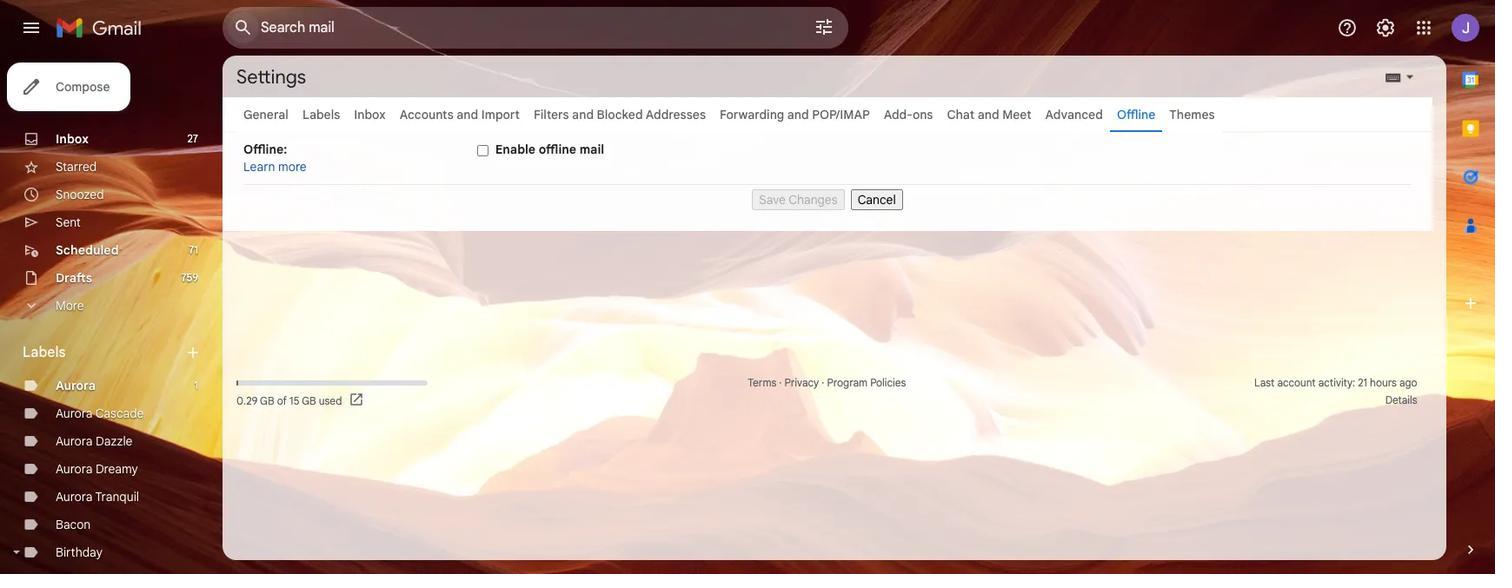 Task type: vqa. For each thing, say whether or not it's contained in the screenshot.
Scheduled
yes



Task type: locate. For each thing, give the bounding box(es) containing it.
compose button
[[7, 63, 131, 111]]

1 horizontal spatial gb
[[302, 394, 316, 407]]

3 and from the left
[[788, 107, 809, 123]]

offline link
[[1117, 107, 1156, 123]]

inbox up starred link
[[56, 131, 89, 147]]

save changes button
[[752, 190, 845, 210]]

last account activity: 21 hours ago details
[[1255, 377, 1418, 407]]

aurora up aurora cascade
[[56, 378, 96, 394]]

advanced link
[[1046, 107, 1103, 123]]

import
[[482, 107, 520, 123]]

inbox link inside 'labels' navigation
[[56, 131, 89, 147]]

aurora up bacon link
[[56, 490, 93, 505]]

starred link
[[56, 159, 97, 175]]

follow link to manage storage image
[[349, 392, 366, 410]]

inbox link up starred link
[[56, 131, 89, 147]]

privacy
[[785, 377, 819, 390]]

blocked
[[597, 107, 643, 123]]

0 horizontal spatial ·
[[779, 377, 782, 390]]

general
[[243, 107, 289, 123]]

cascade
[[95, 406, 144, 422]]

details
[[1386, 394, 1418, 407]]

aurora for aurora dreamy
[[56, 462, 93, 477]]

1 horizontal spatial inbox
[[354, 107, 386, 123]]

snoozed
[[56, 187, 104, 203]]

aurora cascade
[[56, 406, 144, 422]]

navigation
[[243, 185, 1412, 210]]

21
[[1358, 377, 1368, 390]]

0 vertical spatial inbox
[[354, 107, 386, 123]]

tab list
[[1447, 56, 1496, 512]]

select input tool image
[[1405, 70, 1416, 83]]

1 vertical spatial labels
[[23, 344, 66, 362]]

aurora down aurora link
[[56, 406, 93, 422]]

activity:
[[1319, 377, 1356, 390]]

filters and blocked addresses
[[534, 107, 706, 123]]

pop/imap
[[812, 107, 870, 123]]

labels heading
[[23, 344, 184, 362]]

snoozed link
[[56, 187, 104, 203]]

more
[[278, 159, 307, 175]]

1
[[194, 379, 198, 392]]

ago
[[1400, 377, 1418, 390]]

1 and from the left
[[457, 107, 478, 123]]

0 horizontal spatial inbox
[[56, 131, 89, 147]]

27
[[187, 132, 198, 145]]

and right filters
[[572, 107, 594, 123]]

inbox link
[[354, 107, 386, 123], [56, 131, 89, 147]]

themes
[[1170, 107, 1215, 123]]

birthday link
[[56, 545, 102, 561]]

compose
[[56, 79, 110, 95]]

1 horizontal spatial labels
[[302, 107, 340, 123]]

and right 'chat'
[[978, 107, 1000, 123]]

enable
[[495, 142, 536, 157]]

aurora down aurora dazzle link
[[56, 462, 93, 477]]

0 horizontal spatial gb
[[260, 394, 274, 407]]

sent
[[56, 215, 81, 230]]

4 and from the left
[[978, 107, 1000, 123]]

1 horizontal spatial ·
[[822, 377, 825, 390]]

labels navigation
[[0, 56, 223, 575]]

aurora for aurora tranquil
[[56, 490, 93, 505]]

and left pop/imap
[[788, 107, 809, 123]]

labels up aurora link
[[23, 344, 66, 362]]

and for chat
[[978, 107, 1000, 123]]

0 vertical spatial inbox link
[[354, 107, 386, 123]]

2 and from the left
[[572, 107, 594, 123]]

drafts
[[56, 270, 92, 286]]

cancel button
[[851, 190, 903, 210]]

labels for labels link
[[302, 107, 340, 123]]

meet
[[1003, 107, 1032, 123]]

Search mail text field
[[261, 19, 765, 37]]

None search field
[[223, 7, 849, 49]]

aurora up aurora dreamy
[[56, 434, 93, 450]]

chat
[[947, 107, 975, 123]]

3 aurora from the top
[[56, 434, 93, 450]]

policies
[[871, 377, 906, 390]]

gb left of
[[260, 394, 274, 407]]

gb
[[260, 394, 274, 407], [302, 394, 316, 407]]

labels
[[302, 107, 340, 123], [23, 344, 66, 362]]

advanced
[[1046, 107, 1103, 123]]

4 aurora from the top
[[56, 462, 93, 477]]

accounts and import
[[400, 107, 520, 123]]

0 horizontal spatial labels
[[23, 344, 66, 362]]

· right terms
[[779, 377, 782, 390]]

dreamy
[[96, 462, 138, 477]]

aurora
[[56, 378, 96, 394], [56, 406, 93, 422], [56, 434, 93, 450], [56, 462, 93, 477], [56, 490, 93, 505]]

support image
[[1337, 17, 1358, 38]]

and left import
[[457, 107, 478, 123]]

terms · privacy · program policies
[[748, 377, 906, 390]]

themes link
[[1170, 107, 1215, 123]]

gmail image
[[56, 10, 150, 45]]

bacon link
[[56, 517, 91, 533]]

inbox link right labels link
[[354, 107, 386, 123]]

chat and meet link
[[947, 107, 1032, 123]]

learn
[[243, 159, 275, 175]]

aurora dreamy link
[[56, 462, 138, 477]]

Enable offline mail checkbox
[[477, 145, 488, 156]]

0.29
[[237, 394, 258, 407]]

aurora dreamy
[[56, 462, 138, 477]]

ons
[[913, 107, 933, 123]]

labels right general
[[302, 107, 340, 123]]

and for accounts
[[457, 107, 478, 123]]

gb right 15 in the bottom of the page
[[302, 394, 316, 407]]

5 aurora from the top
[[56, 490, 93, 505]]

general link
[[243, 107, 289, 123]]

· right privacy link on the bottom right of page
[[822, 377, 825, 390]]

account
[[1278, 377, 1316, 390]]

1 · from the left
[[779, 377, 782, 390]]

1 aurora from the top
[[56, 378, 96, 394]]

sent link
[[56, 215, 81, 230]]

inbox inside 'labels' navigation
[[56, 131, 89, 147]]

1 vertical spatial inbox
[[56, 131, 89, 147]]

1 vertical spatial inbox link
[[56, 131, 89, 147]]

1 horizontal spatial inbox link
[[354, 107, 386, 123]]

0 horizontal spatial inbox link
[[56, 131, 89, 147]]

footer
[[223, 375, 1433, 410]]

save
[[759, 192, 786, 208]]

add-ons link
[[884, 107, 933, 123]]

·
[[779, 377, 782, 390], [822, 377, 825, 390]]

labels inside navigation
[[23, 344, 66, 362]]

2 aurora from the top
[[56, 406, 93, 422]]

and
[[457, 107, 478, 123], [572, 107, 594, 123], [788, 107, 809, 123], [978, 107, 1000, 123]]

inbox right labels link
[[354, 107, 386, 123]]

0 vertical spatial labels
[[302, 107, 340, 123]]

inbox
[[354, 107, 386, 123], [56, 131, 89, 147]]



Task type: describe. For each thing, give the bounding box(es) containing it.
forwarding and pop/imap
[[720, 107, 870, 123]]

offline:
[[243, 142, 287, 157]]

drafts link
[[56, 270, 92, 286]]

labels for labels heading on the bottom left of page
[[23, 344, 66, 362]]

enable offline mail
[[495, 142, 605, 157]]

and for forwarding
[[788, 107, 809, 123]]

birthday
[[56, 545, 102, 561]]

1 gb from the left
[[260, 394, 274, 407]]

advanced search options image
[[807, 10, 842, 44]]

15
[[290, 394, 299, 407]]

more
[[56, 298, 84, 314]]

settings
[[237, 65, 306, 88]]

71
[[189, 243, 198, 257]]

accounts
[[400, 107, 454, 123]]

forwarding
[[720, 107, 785, 123]]

accounts and import link
[[400, 107, 520, 123]]

save changes
[[759, 192, 838, 208]]

offline
[[1117, 107, 1156, 123]]

used
[[319, 394, 342, 407]]

scheduled
[[56, 243, 119, 258]]

last
[[1255, 377, 1275, 390]]

starred
[[56, 159, 97, 175]]

aurora for aurora link
[[56, 378, 96, 394]]

offline
[[539, 142, 577, 157]]

tranquil
[[95, 490, 139, 505]]

2 · from the left
[[822, 377, 825, 390]]

aurora dazzle
[[56, 434, 133, 450]]

program
[[827, 377, 868, 390]]

0.29 gb of 15 gb used
[[237, 394, 342, 407]]

hours
[[1370, 377, 1397, 390]]

scheduled link
[[56, 243, 119, 258]]

filters
[[534, 107, 569, 123]]

navigation containing save changes
[[243, 185, 1412, 210]]

aurora for aurora cascade
[[56, 406, 93, 422]]

aurora for aurora dazzle
[[56, 434, 93, 450]]

aurora tranquil
[[56, 490, 139, 505]]

privacy link
[[785, 377, 819, 390]]

aurora dazzle link
[[56, 434, 133, 450]]

changes
[[789, 192, 838, 208]]

and for filters
[[572, 107, 594, 123]]

759
[[181, 271, 198, 284]]

details link
[[1386, 394, 1418, 407]]

labels link
[[302, 107, 340, 123]]

search mail image
[[228, 12, 259, 43]]

settings image
[[1376, 17, 1396, 38]]

of
[[277, 394, 287, 407]]

bacon
[[56, 517, 91, 533]]

aurora cascade link
[[56, 406, 144, 422]]

2 gb from the left
[[302, 394, 316, 407]]

program policies link
[[827, 377, 906, 390]]

main menu image
[[21, 17, 42, 38]]

dazzle
[[96, 434, 133, 450]]

add-ons
[[884, 107, 933, 123]]

aurora link
[[56, 378, 96, 394]]

offline: learn more
[[243, 142, 307, 175]]

addresses
[[646, 107, 706, 123]]

more button
[[0, 292, 209, 320]]

terms link
[[748, 377, 777, 390]]

add-
[[884, 107, 913, 123]]

mail
[[580, 142, 605, 157]]

filters and blocked addresses link
[[534, 107, 706, 123]]

footer containing terms
[[223, 375, 1433, 410]]

terms
[[748, 377, 777, 390]]

aurora tranquil link
[[56, 490, 139, 505]]

chat and meet
[[947, 107, 1032, 123]]

cancel
[[858, 192, 896, 208]]

forwarding and pop/imap link
[[720, 107, 870, 123]]

learn more link
[[243, 159, 307, 175]]



